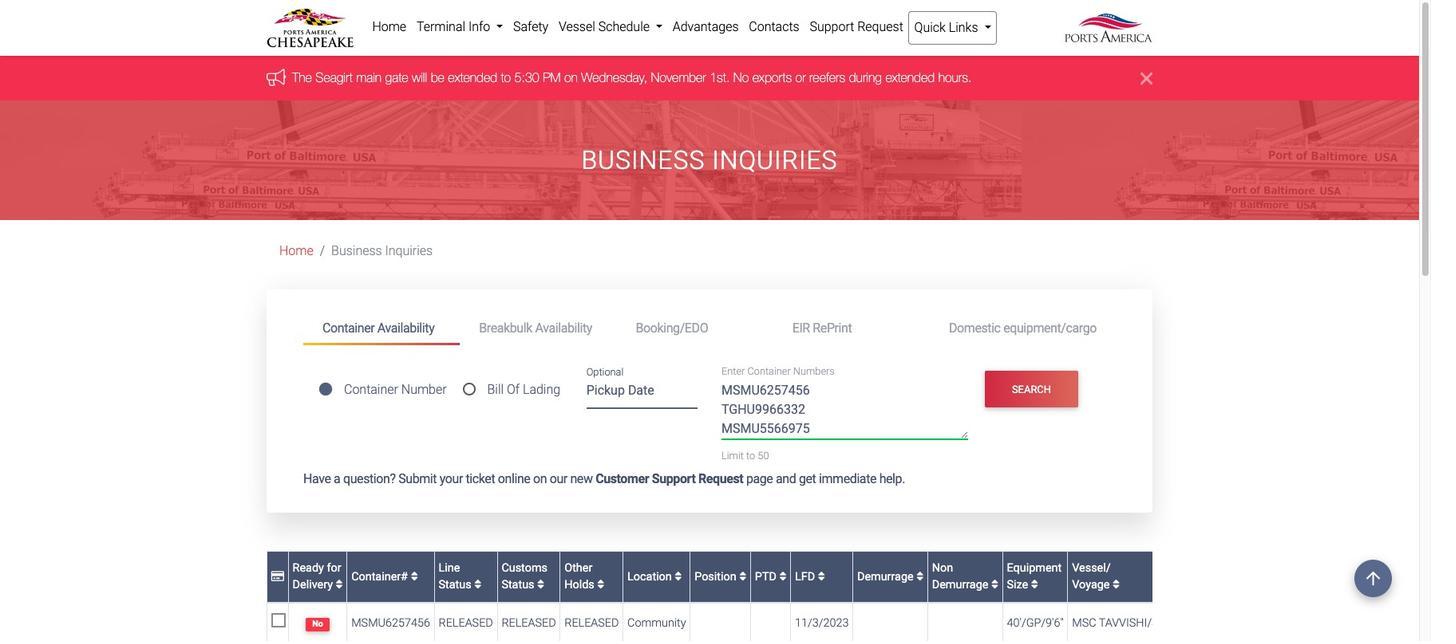 Task type: vqa. For each thing, say whether or not it's contained in the screenshot.


Task type: locate. For each thing, give the bounding box(es) containing it.
0 horizontal spatial inquiries
[[385, 244, 433, 259]]

0 horizontal spatial released
[[439, 617, 493, 631]]

status inside "customs status"
[[502, 579, 534, 593]]

inquiries
[[712, 145, 838, 176], [385, 244, 433, 259]]

equipment/cargo
[[1003, 321, 1097, 336]]

demurrage down non
[[932, 579, 988, 593]]

0 horizontal spatial business inquiries
[[331, 244, 433, 259]]

demurrage
[[857, 570, 916, 584], [932, 579, 988, 593]]

vessel
[[559, 19, 595, 34]]

no right the 1st.
[[733, 71, 749, 85]]

domestic equipment/cargo
[[949, 321, 1097, 336]]

2 vertical spatial container
[[344, 383, 398, 398]]

sort image left line
[[411, 571, 418, 583]]

no
[[733, 71, 749, 85], [312, 620, 323, 630]]

limit
[[722, 450, 744, 462]]

0 horizontal spatial on
[[533, 472, 547, 487]]

close image
[[1141, 69, 1153, 88]]

line status
[[439, 562, 474, 593]]

container
[[322, 321, 375, 336], [747, 366, 791, 378], [344, 383, 398, 398]]

voyage
[[1072, 579, 1110, 593]]

tavvishi/342a
[[1099, 617, 1178, 631]]

0 vertical spatial business
[[581, 145, 705, 176]]

on right pm in the top left of the page
[[564, 71, 578, 85]]

holds
[[565, 579, 594, 593]]

to left 5:30
[[501, 71, 511, 85]]

1 vertical spatial business
[[331, 244, 382, 259]]

extended right be
[[448, 71, 497, 85]]

and
[[776, 472, 796, 487]]

0 horizontal spatial home
[[279, 244, 313, 259]]

terminal
[[417, 19, 465, 34]]

number
[[401, 383, 447, 398]]

released down line status
[[439, 617, 493, 631]]

1 vertical spatial support
[[652, 472, 696, 487]]

container right enter
[[747, 366, 791, 378]]

0 vertical spatial no
[[733, 71, 749, 85]]

demurrage left non
[[857, 570, 916, 584]]

vessel schedule link
[[554, 11, 668, 43]]

lfd link
[[795, 570, 825, 584]]

status down line
[[439, 579, 471, 593]]

our
[[550, 472, 567, 487]]

page
[[746, 472, 773, 487]]

lading
[[523, 383, 560, 398]]

0 vertical spatial business inquiries
[[581, 145, 838, 176]]

1 vertical spatial home
[[279, 244, 313, 259]]

sort image
[[411, 571, 418, 583], [739, 571, 746, 583], [537, 580, 544, 591], [1113, 580, 1120, 591]]

sort image left "position"
[[675, 571, 682, 583]]

1 horizontal spatial released
[[502, 617, 556, 631]]

sort image inside container# "link"
[[411, 571, 418, 583]]

booking/edo link
[[617, 314, 773, 343]]

line
[[439, 562, 460, 575]]

1 vertical spatial to
[[746, 450, 755, 462]]

2 extended from the left
[[886, 71, 935, 85]]

delivery
[[293, 579, 333, 593]]

request left quick
[[857, 19, 903, 34]]

0 vertical spatial container
[[322, 321, 375, 336]]

extended right "during"
[[886, 71, 935, 85]]

november
[[651, 71, 706, 85]]

0 horizontal spatial extended
[[448, 71, 497, 85]]

1 vertical spatial business inquiries
[[331, 244, 433, 259]]

contacts
[[749, 19, 800, 34]]

2 status from the left
[[502, 579, 534, 593]]

0 horizontal spatial business
[[331, 244, 382, 259]]

new
[[570, 472, 593, 487]]

1 vertical spatial inquiries
[[385, 244, 433, 259]]

advantages
[[673, 19, 739, 34]]

sort image down for
[[336, 580, 343, 591]]

1 horizontal spatial demurrage
[[932, 579, 988, 593]]

0 vertical spatial request
[[857, 19, 903, 34]]

1 horizontal spatial support
[[810, 19, 854, 34]]

the seagirt main gate will be extended to 5:30 pm on wednesday, november 1st. no exports or reefers during  extended hours. link
[[292, 71, 972, 85]]

enter container numbers
[[722, 366, 835, 378]]

gate
[[385, 71, 408, 85]]

on left our
[[533, 472, 547, 487]]

status for line
[[439, 579, 471, 593]]

sort image inside ptd 'link'
[[779, 571, 787, 583]]

sort image up 11/3/2023
[[818, 571, 825, 583]]

0 vertical spatial to
[[501, 71, 511, 85]]

during
[[849, 71, 882, 85]]

0 horizontal spatial request
[[698, 472, 743, 487]]

community
[[627, 617, 686, 631]]

0 horizontal spatial demurrage
[[857, 570, 916, 584]]

0 vertical spatial on
[[564, 71, 578, 85]]

1 horizontal spatial extended
[[886, 71, 935, 85]]

sort image inside location link
[[675, 571, 682, 583]]

released
[[439, 617, 493, 631], [502, 617, 556, 631], [565, 617, 619, 631]]

0 horizontal spatial availability
[[377, 321, 434, 336]]

0 vertical spatial inquiries
[[712, 145, 838, 176]]

non
[[932, 562, 953, 575]]

0 horizontal spatial home link
[[279, 244, 313, 259]]

non demurrage
[[932, 562, 991, 593]]

sort image down equipment
[[1031, 580, 1038, 591]]

numbers
[[793, 366, 835, 378]]

Enter Container Numbers text field
[[722, 382, 968, 440]]

business
[[581, 145, 705, 176], [331, 244, 382, 259]]

container availability
[[322, 321, 434, 336]]

availability right breakbulk
[[535, 321, 592, 336]]

eir
[[792, 321, 810, 336]]

container left number
[[344, 383, 398, 398]]

reprint
[[813, 321, 852, 336]]

availability up container number
[[377, 321, 434, 336]]

extended
[[448, 71, 497, 85], [886, 71, 935, 85]]

2 horizontal spatial released
[[565, 617, 619, 631]]

sort image left size
[[991, 580, 999, 591]]

position link
[[695, 570, 746, 584]]

to
[[501, 71, 511, 85], [746, 450, 755, 462]]

0 vertical spatial home link
[[367, 11, 411, 43]]

location link
[[627, 570, 682, 584]]

0 vertical spatial home
[[372, 19, 406, 34]]

2 availability from the left
[[535, 321, 592, 336]]

sort image left lfd on the bottom right of page
[[779, 571, 787, 583]]

status inside line status
[[439, 579, 471, 593]]

support request link
[[805, 11, 909, 43]]

no down delivery
[[312, 620, 323, 630]]

container up container number
[[322, 321, 375, 336]]

1 horizontal spatial home link
[[367, 11, 411, 43]]

on inside alert
[[564, 71, 578, 85]]

sort image left ptd
[[739, 571, 746, 583]]

search
[[1012, 384, 1051, 396]]

1 horizontal spatial status
[[502, 579, 534, 593]]

1 horizontal spatial to
[[746, 450, 755, 462]]

sort image left non
[[916, 571, 924, 583]]

support up reefers
[[810, 19, 854, 34]]

1 vertical spatial on
[[533, 472, 547, 487]]

demurrage link
[[857, 570, 924, 584]]

sort image
[[675, 571, 682, 583], [779, 571, 787, 583], [818, 571, 825, 583], [916, 571, 924, 583], [336, 580, 343, 591], [474, 580, 482, 591], [597, 580, 605, 591], [991, 580, 999, 591], [1031, 580, 1038, 591]]

msmu6257456
[[351, 617, 430, 631]]

1 horizontal spatial no
[[733, 71, 749, 85]]

eir reprint link
[[773, 314, 930, 343]]

1 horizontal spatial home
[[372, 19, 406, 34]]

ptd link
[[755, 570, 787, 584]]

on
[[564, 71, 578, 85], [533, 472, 547, 487]]

to left the 50
[[746, 450, 755, 462]]

1 vertical spatial request
[[698, 472, 743, 487]]

status down customs
[[502, 579, 534, 593]]

1 availability from the left
[[377, 321, 434, 336]]

sort image inside position link
[[739, 571, 746, 583]]

1 vertical spatial no
[[312, 620, 323, 630]]

search button
[[985, 371, 1079, 408]]

0 horizontal spatial status
[[439, 579, 471, 593]]

container number
[[344, 383, 447, 398]]

support right customer
[[652, 472, 696, 487]]

1 status from the left
[[439, 579, 471, 593]]

1 horizontal spatial on
[[564, 71, 578, 85]]

1 extended from the left
[[448, 71, 497, 85]]

have
[[303, 472, 331, 487]]

1 horizontal spatial availability
[[535, 321, 592, 336]]

bill of lading
[[487, 383, 560, 398]]

home inside "link"
[[372, 19, 406, 34]]

released down holds
[[565, 617, 619, 631]]

breakbulk
[[479, 321, 532, 336]]

request down limit
[[698, 472, 743, 487]]

terminal info link
[[411, 11, 508, 43]]

bullhorn image
[[267, 68, 292, 86]]

home for right home "link"
[[372, 19, 406, 34]]

released down "customs status"
[[502, 617, 556, 631]]

0 horizontal spatial to
[[501, 71, 511, 85]]

customs
[[502, 562, 548, 575]]



Task type: describe. For each thing, give the bounding box(es) containing it.
availability for breakbulk availability
[[535, 321, 592, 336]]

safety
[[513, 19, 549, 34]]

position
[[695, 570, 739, 584]]

container#
[[351, 570, 411, 584]]

sort image inside lfd link
[[818, 571, 825, 583]]

links
[[949, 20, 978, 35]]

lfd
[[795, 570, 818, 584]]

submit
[[398, 472, 437, 487]]

online
[[498, 472, 530, 487]]

be
[[431, 71, 444, 85]]

help.
[[879, 472, 905, 487]]

other holds
[[565, 562, 597, 593]]

question?
[[343, 472, 396, 487]]

sort image inside the demurrage link
[[916, 571, 924, 583]]

sort image left "customs status"
[[474, 580, 482, 591]]

your
[[440, 472, 463, 487]]

quick links
[[914, 20, 981, 35]]

3 released from the left
[[565, 617, 619, 631]]

container for container availability
[[322, 321, 375, 336]]

the
[[292, 71, 312, 85]]

0 horizontal spatial support
[[652, 472, 696, 487]]

will
[[412, 71, 427, 85]]

pm
[[543, 71, 561, 85]]

size
[[1007, 579, 1028, 593]]

1 horizontal spatial business inquiries
[[581, 145, 838, 176]]

credit card image
[[271, 571, 284, 583]]

no inside alert
[[733, 71, 749, 85]]

support request
[[810, 19, 903, 34]]

container for container number
[[344, 383, 398, 398]]

2 released from the left
[[502, 617, 556, 631]]

location
[[627, 570, 675, 584]]

msc tavvishi/342a
[[1072, 617, 1178, 631]]

optional
[[586, 366, 624, 378]]

schedule
[[598, 19, 650, 34]]

main
[[356, 71, 382, 85]]

status for customs
[[502, 579, 534, 593]]

info
[[468, 19, 490, 34]]

vessel schedule
[[559, 19, 653, 34]]

or
[[795, 71, 806, 85]]

1 horizontal spatial request
[[857, 19, 903, 34]]

equipment size
[[1007, 562, 1062, 593]]

eir reprint
[[792, 321, 852, 336]]

immediate
[[819, 472, 876, 487]]

breakbulk availability
[[479, 321, 592, 336]]

demurrage inside non demurrage
[[932, 579, 988, 593]]

customer
[[596, 472, 649, 487]]

enter
[[722, 366, 745, 378]]

terminal info
[[417, 19, 493, 34]]

seagirt
[[316, 71, 353, 85]]

a
[[334, 472, 340, 487]]

vessel/ voyage
[[1072, 562, 1113, 593]]

1 vertical spatial container
[[747, 366, 791, 378]]

other
[[565, 562, 592, 575]]

equipment
[[1007, 562, 1062, 575]]

advantages link
[[668, 11, 744, 43]]

sort image right holds
[[597, 580, 605, 591]]

breakbulk availability link
[[460, 314, 617, 343]]

go to top image
[[1355, 560, 1392, 598]]

limit to 50
[[722, 450, 769, 462]]

of
[[507, 383, 520, 398]]

quick
[[914, 20, 946, 35]]

safety link
[[508, 11, 554, 43]]

0 horizontal spatial no
[[312, 620, 323, 630]]

50
[[758, 450, 769, 462]]

Optional text field
[[586, 378, 698, 409]]

container availability link
[[303, 314, 460, 346]]

home for bottommost home "link"
[[279, 244, 313, 259]]

container# link
[[351, 570, 418, 584]]

domestic
[[949, 321, 1001, 336]]

1 horizontal spatial business
[[581, 145, 705, 176]]

ptd
[[755, 570, 779, 584]]

ticket
[[466, 472, 495, 487]]

msc
[[1072, 617, 1096, 631]]

reefers
[[809, 71, 845, 85]]

1 released from the left
[[439, 617, 493, 631]]

domestic equipment/cargo link
[[930, 314, 1116, 343]]

bill
[[487, 383, 504, 398]]

0 vertical spatial support
[[810, 19, 854, 34]]

customs status
[[502, 562, 548, 593]]

1st.
[[710, 71, 730, 85]]

1 vertical spatial home link
[[279, 244, 313, 259]]

ready for delivery
[[293, 562, 341, 593]]

quick links link
[[909, 11, 997, 45]]

booking/edo
[[636, 321, 708, 336]]

get
[[799, 472, 816, 487]]

ready
[[293, 562, 324, 575]]

11/3/2023
[[795, 617, 849, 631]]

1 horizontal spatial inquiries
[[712, 145, 838, 176]]

the seagirt main gate will be extended to 5:30 pm on wednesday, november 1st. no exports or reefers during  extended hours. alert
[[0, 56, 1419, 101]]

wednesday,
[[581, 71, 647, 85]]

availability for container availability
[[377, 321, 434, 336]]

5:30
[[514, 71, 539, 85]]

have a question? submit your ticket online on our new customer support request page and get immediate help.
[[303, 472, 905, 487]]

sort image right voyage
[[1113, 580, 1120, 591]]

vessel/
[[1072, 562, 1111, 575]]

hours.
[[938, 71, 972, 85]]

to inside alert
[[501, 71, 511, 85]]

sort image down customs
[[537, 580, 544, 591]]

40'/gp/9'6"
[[1007, 617, 1064, 631]]



